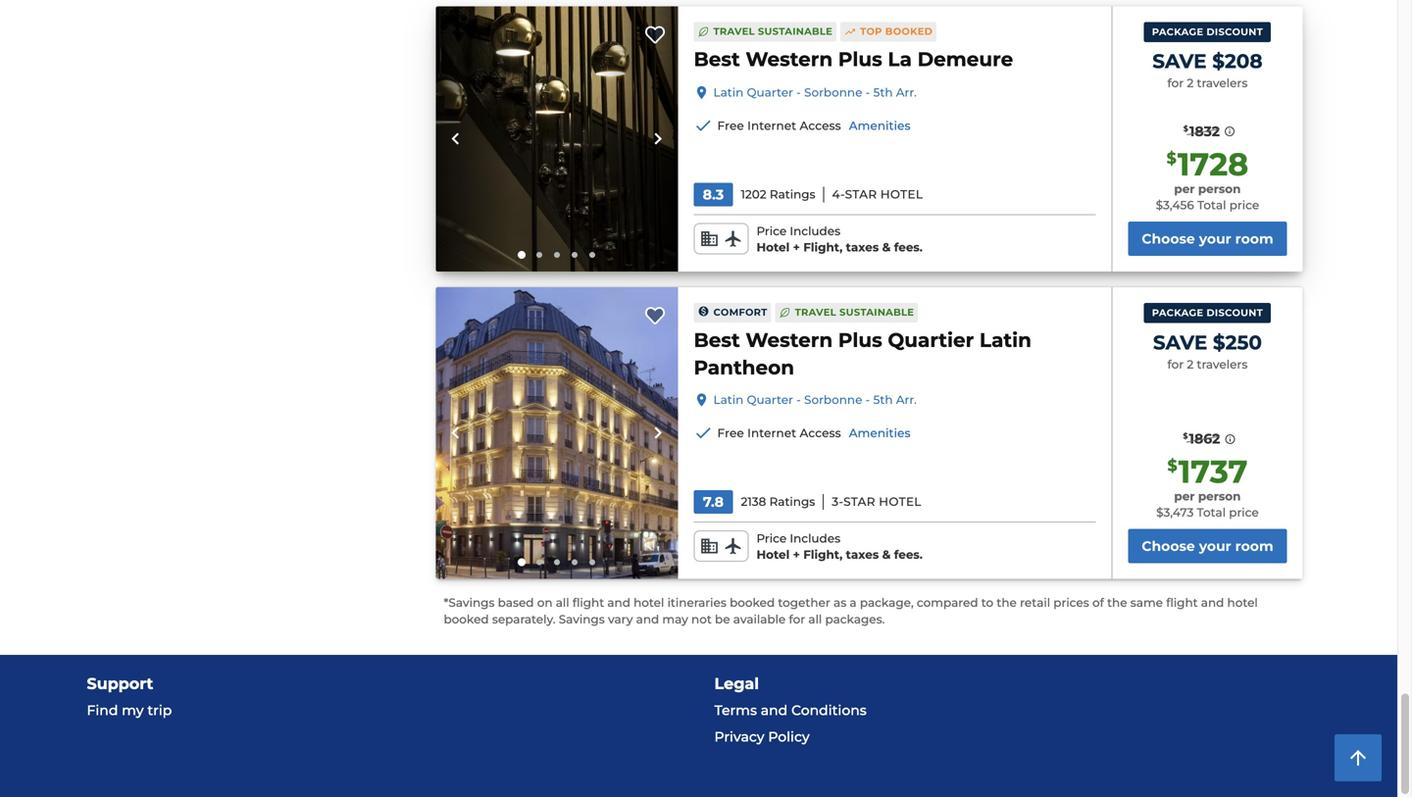 Task type: vqa. For each thing, say whether or not it's contained in the screenshot.
second Free from the bottom of the page
yes



Task type: locate. For each thing, give the bounding box(es) containing it.
your
[[1199, 230, 1231, 247], [1199, 538, 1231, 555]]

5th
[[873, 85, 893, 99], [873, 393, 893, 407]]

2 fees. from the top
[[894, 548, 923, 562]]

for down save $208
[[1167, 76, 1184, 90]]

free internet access amenities up 4-
[[717, 118, 911, 133]]

price
[[1229, 198, 1259, 212], [1229, 506, 1259, 520]]

1 5th from the top
[[873, 85, 893, 99]]

2 go to image #5 image from the top
[[589, 559, 595, 565]]

hotel right the same
[[1227, 596, 1258, 610]]

per inside $ 1728 per person $3,456 total price
[[1174, 182, 1195, 196]]

your down $ 1728 per person $3,456 total price
[[1199, 230, 1231, 247]]

1 access from the top
[[800, 118, 841, 133]]

1 + from the top
[[793, 240, 800, 255]]

1 vertical spatial photo carousel region
[[436, 287, 678, 579]]

internet for 1737
[[747, 426, 796, 440]]

access for 1737
[[800, 426, 841, 440]]

free internet access amenities
[[717, 118, 911, 133], [717, 426, 911, 440]]

hotel up may
[[634, 596, 664, 610]]

total right "$3,473"
[[1197, 506, 1226, 520]]

0 vertical spatial save
[[1152, 49, 1207, 73]]

free up 8.3
[[717, 118, 744, 133]]

travel
[[713, 26, 755, 37], [795, 307, 836, 318]]

a
[[850, 596, 857, 610]]

total inside $ 1737 per person $3,473 total price
[[1197, 506, 1226, 520]]

internet
[[747, 118, 796, 133], [747, 426, 796, 440]]

sustainable up best western plus quartier latin pantheon
[[839, 307, 914, 318]]

& up package,
[[882, 548, 891, 562]]

$208
[[1212, 49, 1263, 73]]

includes down 3-
[[790, 531, 840, 546]]

1 price from the top
[[1229, 198, 1259, 212]]

price down '1202 ratings'
[[757, 224, 787, 238]]

8.3
[[703, 186, 724, 203]]

hotel
[[880, 187, 923, 201], [757, 240, 790, 255], [879, 495, 921, 509], [757, 548, 790, 562]]

1202
[[741, 187, 767, 201]]

1 vertical spatial flight,
[[803, 548, 843, 562]]

go to image #1 image
[[518, 251, 526, 259], [518, 558, 526, 566]]

fees. for 1737
[[894, 548, 923, 562]]

2 2 from the top
[[1187, 357, 1194, 371]]

2 arr. from the top
[[896, 393, 917, 407]]

package up save $208
[[1152, 26, 1204, 38]]

1 vertical spatial for
[[1167, 357, 1184, 371]]

1 vertical spatial total
[[1197, 506, 1226, 520]]

1 go to image #5 image from the top
[[589, 252, 595, 258]]

0 horizontal spatial hotel
[[634, 596, 664, 610]]

1 fees. from the top
[[894, 240, 923, 255]]

package discount up save $250
[[1152, 307, 1263, 319]]

1 save from the top
[[1152, 49, 1207, 73]]

2 down save $208
[[1187, 76, 1194, 90]]

2 plus from the top
[[838, 328, 882, 352]]

2 best from the top
[[694, 328, 740, 352]]

latin quarter -  sorbonne - 5th arr. for 1737
[[713, 393, 917, 407]]

5th down la
[[873, 85, 893, 99]]

access up 3-
[[800, 426, 841, 440]]

2 photo carousel region from the top
[[436, 287, 678, 579]]

0 vertical spatial fees.
[[894, 240, 923, 255]]

room down $ 1728 per person $3,456 total price
[[1235, 230, 1273, 247]]

for 2 travelers down save $250
[[1167, 357, 1248, 371]]

0 vertical spatial room
[[1235, 230, 1273, 247]]

0 vertical spatial your
[[1199, 230, 1231, 247]]

0 vertical spatial access
[[800, 118, 841, 133]]

all down together
[[808, 612, 822, 626]]

internet up 2138 ratings
[[747, 426, 796, 440]]

access up 4-
[[800, 118, 841, 133]]

1 vertical spatial go to image #3 image
[[554, 559, 560, 565]]

booked
[[730, 596, 775, 610], [444, 612, 489, 626]]

choose your room
[[1142, 230, 1273, 247], [1142, 538, 1273, 555]]

free for 1737
[[717, 426, 744, 440]]

1 vertical spatial taxes
[[846, 548, 879, 562]]

1 vertical spatial go to image #4 image
[[572, 559, 578, 565]]

packages.
[[825, 612, 885, 626]]

choose your room button for 1737
[[1128, 529, 1287, 563]]

flight, up as
[[803, 548, 843, 562]]

choose for 1728
[[1142, 230, 1195, 247]]

trip
[[147, 702, 172, 719]]

travel sustainable up best western plus la demeure
[[713, 26, 833, 37]]

save
[[1152, 49, 1207, 73], [1153, 330, 1207, 354]]

star right 2138 ratings
[[843, 495, 875, 509]]

1 internet from the top
[[747, 118, 796, 133]]

1 horizontal spatial flight
[[1166, 596, 1198, 610]]

0 vertical spatial includes
[[790, 224, 840, 238]]

0 vertical spatial go to image #1 image
[[518, 251, 526, 259]]

0 vertical spatial latin quarter -  sorbonne - 5th arr.
[[713, 85, 917, 99]]

hotel down '1202 ratings'
[[757, 240, 790, 255]]

package discount for 1737
[[1152, 307, 1263, 319]]

1 ratings from the top
[[770, 187, 815, 201]]

1 horizontal spatial sustainable
[[839, 307, 914, 318]]

0 vertical spatial ratings
[[770, 187, 815, 201]]

all
[[556, 596, 569, 610], [808, 612, 822, 626]]

and right the vary
[[636, 612, 659, 626]]

0 vertical spatial +
[[793, 240, 800, 255]]

1 vertical spatial plus
[[838, 328, 882, 352]]

package for 1728
[[1152, 26, 1204, 38]]

and inside the legal terms and conditions privacy policy
[[761, 702, 788, 719]]

& for 1737
[[882, 548, 891, 562]]

1 amenities from the top
[[849, 118, 911, 133]]

& for 1728
[[882, 240, 891, 255]]

2 for 2 travelers from the top
[[1167, 357, 1248, 371]]

1 vertical spatial travel sustainable
[[795, 307, 914, 318]]

flight, down 4-
[[803, 240, 843, 255]]

1 free from the top
[[717, 118, 744, 133]]

0 vertical spatial sorbonne
[[804, 85, 862, 99]]

go to image #3 image
[[554, 252, 560, 258], [554, 559, 560, 565]]

the right of
[[1107, 596, 1127, 610]]

1 vertical spatial choose
[[1142, 538, 1195, 555]]

star
[[845, 187, 877, 201], [843, 495, 875, 509]]

1 arr. from the top
[[896, 85, 917, 99]]

discount up $250
[[1207, 307, 1263, 319]]

2 sorbonne from the top
[[804, 393, 862, 407]]

$ for 1728
[[1167, 148, 1177, 167]]

on
[[537, 596, 553, 610]]

for 2 travelers down save $208
[[1167, 76, 1248, 90]]

0 vertical spatial travelers
[[1197, 76, 1248, 90]]

price for 1737
[[1229, 506, 1259, 520]]

the right to
[[997, 596, 1017, 610]]

person inside $ 1737 per person $3,473 total price
[[1198, 489, 1241, 503]]

booked up available
[[730, 596, 775, 610]]

ratings
[[770, 187, 815, 201], [769, 495, 815, 509]]

1 vertical spatial includes
[[790, 531, 840, 546]]

available
[[733, 612, 786, 626]]

choose your room down "$3,473"
[[1142, 538, 1273, 555]]

retail
[[1020, 596, 1050, 610]]

1 free internet access amenities from the top
[[717, 118, 911, 133]]

travelers down save $250
[[1197, 357, 1248, 371]]

hotel down 2138 ratings
[[757, 548, 790, 562]]

1 vertical spatial amenities
[[849, 426, 911, 440]]

0 vertical spatial booked
[[730, 596, 775, 610]]

0 vertical spatial western
[[746, 47, 833, 71]]

latin
[[713, 85, 744, 99], [980, 328, 1032, 352], [713, 393, 744, 407]]

taxes
[[846, 240, 879, 255], [846, 548, 879, 562]]

1 vertical spatial free internet access amenities
[[717, 426, 911, 440]]

2 flight from the left
[[1166, 596, 1198, 610]]

0 vertical spatial photo carousel region
[[436, 6, 678, 272]]

total right $3,456 on the right
[[1197, 198, 1226, 212]]

2 choose from the top
[[1142, 538, 1195, 555]]

sorbonne down best western plus quartier latin pantheon
[[804, 393, 862, 407]]

1 price includes hotel + flight, taxes & fees. from the top
[[757, 224, 923, 255]]

plus left quartier
[[838, 328, 882, 352]]

0 vertical spatial package discount
[[1152, 26, 1263, 38]]

2 internet from the top
[[747, 426, 796, 440]]

$ inside $ 1737 per person $3,473 total price
[[1167, 456, 1177, 475]]

1 price from the top
[[757, 224, 787, 238]]

1 vertical spatial arr.
[[896, 393, 917, 407]]

-
[[796, 85, 801, 99], [866, 85, 870, 99], [796, 393, 801, 407], [866, 393, 870, 407]]

flight, for 1737
[[803, 548, 843, 562]]

per inside $ 1737 per person $3,473 total price
[[1174, 489, 1195, 503]]

$ for 1862
[[1183, 432, 1188, 441]]

& down 4-star hotel
[[882, 240, 891, 255]]

your down $ 1737 per person $3,473 total price
[[1199, 538, 1231, 555]]

1 property building image from the top
[[436, 6, 678, 272]]

2 vertical spatial latin
[[713, 393, 744, 407]]

0 vertical spatial taxes
[[846, 240, 879, 255]]

1 vertical spatial go to image #5 image
[[589, 559, 595, 565]]

$ inside the $ 1862
[[1183, 432, 1188, 441]]

choose your room button
[[1128, 222, 1287, 256], [1128, 529, 1287, 563]]

fees. up package,
[[894, 548, 923, 562]]

fees. down 4-star hotel
[[894, 240, 923, 255]]

0 vertical spatial go to image #5 image
[[589, 252, 595, 258]]

plus for 1737
[[838, 328, 882, 352]]

sorbonne down best western plus la demeure element
[[804, 85, 862, 99]]

travelers down save $208
[[1197, 76, 1248, 90]]

1 vertical spatial discount
[[1207, 307, 1263, 319]]

for for 1737
[[1167, 357, 1184, 371]]

ratings right the 1202
[[770, 187, 815, 201]]

2 taxes from the top
[[846, 548, 879, 562]]

2 hotel from the left
[[1227, 596, 1258, 610]]

per for 1737
[[1174, 489, 1195, 503]]

1 vertical spatial 2
[[1187, 357, 1194, 371]]

0 vertical spatial go to image #3 image
[[554, 252, 560, 258]]

2 5th from the top
[[873, 393, 893, 407]]

for 2 travelers
[[1167, 76, 1248, 90], [1167, 357, 1248, 371]]

$
[[1183, 124, 1188, 133], [1167, 148, 1177, 167], [1183, 432, 1188, 441], [1167, 456, 1177, 475]]

per up $3,456 on the right
[[1174, 182, 1195, 196]]

1 vertical spatial save
[[1153, 330, 1207, 354]]

1 best from the top
[[694, 47, 740, 71]]

2 price from the top
[[757, 531, 787, 546]]

package discount for 1728
[[1152, 26, 1263, 38]]

latin quarter -  sorbonne - 5th arr. for 1728
[[713, 85, 917, 99]]

1 vertical spatial go to image #1 image
[[518, 558, 526, 566]]

2 access from the top
[[800, 426, 841, 440]]

2 free from the top
[[717, 426, 744, 440]]

sorbonne
[[804, 85, 862, 99], [804, 393, 862, 407]]

0 horizontal spatial the
[[997, 596, 1017, 610]]

1 vertical spatial free
[[717, 426, 744, 440]]

2 western from the top
[[746, 328, 833, 352]]

2 includes from the top
[[790, 531, 840, 546]]

go to image #3 image for 1728
[[554, 252, 560, 258]]

arr. down la
[[896, 85, 917, 99]]

for inside *savings based on all flight and hotel itineraries booked together as a package, compared to the retail prices of the same flight and hotel booked separately. savings vary and may not be available for all packages.
[[789, 612, 805, 626]]

latin quarter -  sorbonne - 5th arr. down best western plus la demeure element
[[713, 85, 917, 99]]

1 choose from the top
[[1142, 230, 1195, 247]]

2 amenities from the top
[[849, 426, 911, 440]]

0 vertical spatial sustainable
[[758, 26, 833, 37]]

go to image #4 image
[[572, 252, 578, 258], [572, 559, 578, 565]]

sorbonne for 1728
[[804, 85, 862, 99]]

person down 1832
[[1198, 182, 1241, 196]]

1 go to image #2 image from the top
[[536, 252, 542, 258]]

1 vertical spatial package discount
[[1152, 307, 1263, 319]]

2 go to image #1 image from the top
[[518, 558, 526, 566]]

2 flight, from the top
[[803, 548, 843, 562]]

1 for 2 travelers from the top
[[1167, 76, 1248, 90]]

1 vertical spatial +
[[793, 548, 800, 562]]

$ inside $ 1728 per person $3,456 total price
[[1167, 148, 1177, 167]]

0 vertical spatial free internet access amenities
[[717, 118, 911, 133]]

1 room from the top
[[1235, 230, 1273, 247]]

demeure
[[917, 47, 1013, 71]]

plus down the top
[[838, 47, 882, 71]]

travelers for 1737
[[1197, 357, 1248, 371]]

0 vertical spatial arr.
[[896, 85, 917, 99]]

$3,456
[[1156, 198, 1194, 212]]

separately.
[[492, 612, 556, 626]]

1 go to image #4 image from the top
[[572, 252, 578, 258]]

1 travelers from the top
[[1197, 76, 1248, 90]]

1 vertical spatial travel
[[795, 307, 836, 318]]

flight up savings at the bottom left
[[572, 596, 604, 610]]

2 vertical spatial for
[[789, 612, 805, 626]]

1 package discount from the top
[[1152, 26, 1263, 38]]

2 price includes hotel + flight, taxes & fees. from the top
[[757, 531, 923, 562]]

go to image #5 image
[[589, 252, 595, 258], [589, 559, 595, 565]]

amenities for 1728
[[849, 118, 911, 133]]

0 vertical spatial package
[[1152, 26, 1204, 38]]

choose your room button down "$3,473"
[[1128, 529, 1287, 563]]

$ left 1832
[[1183, 124, 1188, 133]]

2 quarter from the top
[[747, 393, 793, 407]]

1 vertical spatial star
[[843, 495, 875, 509]]

go to image #2 image for 1728
[[536, 252, 542, 258]]

package
[[1152, 26, 1204, 38], [1152, 307, 1204, 319]]

1 person from the top
[[1198, 182, 1241, 196]]

latin quarter -  sorbonne - 5th arr.
[[713, 85, 917, 99], [713, 393, 917, 407]]

1 vertical spatial choose your room
[[1142, 538, 1273, 555]]

for down save $250
[[1167, 357, 1184, 371]]

access for 1728
[[800, 118, 841, 133]]

all right on
[[556, 596, 569, 610]]

choose
[[1142, 230, 1195, 247], [1142, 538, 1195, 555]]

amenities up 4-star hotel
[[849, 118, 911, 133]]

free down pantheon
[[717, 426, 744, 440]]

go to image #2 image
[[536, 252, 542, 258], [536, 559, 542, 565]]

+
[[793, 240, 800, 255], [793, 548, 800, 562]]

package for 1737
[[1152, 307, 1204, 319]]

1 western from the top
[[746, 47, 833, 71]]

save left $250
[[1153, 330, 1207, 354]]

la
[[888, 47, 912, 71]]

1 vertical spatial latin quarter -  sorbonne - 5th arr.
[[713, 393, 917, 407]]

$ inside $ 1832
[[1183, 124, 1188, 133]]

2 property building image from the top
[[436, 287, 678, 579]]

1 choose your room button from the top
[[1128, 222, 1287, 256]]

and
[[607, 596, 630, 610], [1201, 596, 1224, 610], [636, 612, 659, 626], [761, 702, 788, 719]]

2 choose your room from the top
[[1142, 538, 1273, 555]]

ratings right the 2138
[[769, 495, 815, 509]]

for
[[1167, 76, 1184, 90], [1167, 357, 1184, 371], [789, 612, 805, 626]]

internet up '1202 ratings'
[[747, 118, 796, 133]]

latin quarter -  sorbonne - 5th arr. down best western plus quartier latin pantheon
[[713, 393, 917, 407]]

for down together
[[789, 612, 805, 626]]

+ up together
[[793, 548, 800, 562]]

2 choose your room button from the top
[[1128, 529, 1287, 563]]

choose down $3,456 on the right
[[1142, 230, 1195, 247]]

1 vertical spatial go to image #2 image
[[536, 559, 542, 565]]

1 choose your room from the top
[[1142, 230, 1273, 247]]

person
[[1198, 182, 1241, 196], [1198, 489, 1241, 503]]

1 vertical spatial 5th
[[873, 393, 893, 407]]

2 latin quarter -  sorbonne - 5th arr. from the top
[[713, 393, 917, 407]]

person inside $ 1728 per person $3,456 total price
[[1198, 182, 1241, 196]]

2 & from the top
[[882, 548, 891, 562]]

0 horizontal spatial booked
[[444, 612, 489, 626]]

travelers
[[1197, 76, 1248, 90], [1197, 357, 1248, 371]]

1 vertical spatial price
[[1229, 506, 1259, 520]]

sustainable up best western plus la demeure
[[758, 26, 833, 37]]

free internet access amenities for 1728
[[717, 118, 911, 133]]

0 vertical spatial price
[[757, 224, 787, 238]]

best western plus quartier latin pantheon element
[[694, 326, 1096, 380]]

save left $208
[[1152, 49, 1207, 73]]

0 vertical spatial property building image
[[436, 6, 678, 272]]

package up save $250
[[1152, 307, 1204, 319]]

discount
[[1207, 26, 1263, 38], [1207, 307, 1263, 319]]

includes
[[790, 224, 840, 238], [790, 531, 840, 546]]

1 vertical spatial quarter
[[747, 393, 793, 407]]

star right '1202 ratings'
[[845, 187, 877, 201]]

and right the same
[[1201, 596, 1224, 610]]

plus
[[838, 47, 882, 71], [838, 328, 882, 352]]

1 discount from the top
[[1207, 26, 1263, 38]]

1 quarter from the top
[[747, 85, 793, 99]]

0 vertical spatial star
[[845, 187, 877, 201]]

1 flight, from the top
[[803, 240, 843, 255]]

travelers for 1728
[[1197, 76, 1248, 90]]

2 price from the top
[[1229, 506, 1259, 520]]

1 horizontal spatial the
[[1107, 596, 1127, 610]]

free
[[717, 118, 744, 133], [717, 426, 744, 440]]

your for 1737
[[1199, 538, 1231, 555]]

per
[[1174, 182, 1195, 196], [1174, 489, 1195, 503]]

1 includes from the top
[[790, 224, 840, 238]]

0 vertical spatial choose
[[1142, 230, 1195, 247]]

save $250
[[1153, 330, 1262, 354]]

1 taxes from the top
[[846, 240, 879, 255]]

price inside $ 1728 per person $3,456 total price
[[1229, 198, 1259, 212]]

1 vertical spatial price
[[757, 531, 787, 546]]

hotel
[[634, 596, 664, 610], [1227, 596, 1258, 610]]

1 vertical spatial western
[[746, 328, 833, 352]]

best for 1737
[[694, 328, 740, 352]]

quarter down pantheon
[[747, 393, 793, 407]]

0 horizontal spatial flight
[[572, 596, 604, 610]]

1 vertical spatial sorbonne
[[804, 393, 862, 407]]

0 vertical spatial person
[[1198, 182, 1241, 196]]

5th down best western plus quartier latin pantheon element
[[873, 393, 893, 407]]

arr. down best western plus quartier latin pantheon element
[[896, 393, 917, 407]]

star for 1737
[[843, 495, 875, 509]]

star for 1728
[[845, 187, 877, 201]]

choose for 1737
[[1142, 538, 1195, 555]]

0 vertical spatial 5th
[[873, 85, 893, 99]]

price includes hotel + flight, taxes & fees. down 4-
[[757, 224, 923, 255]]

pantheon
[[694, 355, 794, 379]]

2 go to image #2 image from the top
[[536, 559, 542, 565]]

per for 1728
[[1174, 182, 1195, 196]]

0 vertical spatial discount
[[1207, 26, 1263, 38]]

+ down '1202 ratings'
[[793, 240, 800, 255]]

discount for 1737
[[1207, 307, 1263, 319]]

2 discount from the top
[[1207, 307, 1263, 319]]

2 per from the top
[[1174, 489, 1195, 503]]

$ left "1862" in the right of the page
[[1183, 432, 1188, 441]]

taxes down 4-star hotel
[[846, 240, 879, 255]]

1 per from the top
[[1174, 182, 1195, 196]]

choose down "$3,473"
[[1142, 538, 1195, 555]]

price includes hotel + flight, taxes & fees. down 3-
[[757, 531, 923, 562]]

booked down '*savings'
[[444, 612, 489, 626]]

go to image #5 image for 1728
[[589, 252, 595, 258]]

2 the from the left
[[1107, 596, 1127, 610]]

travel sustainable up best western plus quartier latin pantheon
[[795, 307, 914, 318]]

save for 1728
[[1152, 49, 1207, 73]]

1 go to image #1 image from the top
[[518, 251, 526, 259]]

1 vertical spatial fees.
[[894, 548, 923, 562]]

may
[[662, 612, 688, 626]]

choose your room down $3,456 on the right
[[1142, 230, 1273, 247]]

2 down save $250
[[1187, 357, 1194, 371]]

2 go to image #3 image from the top
[[554, 559, 560, 565]]

$ left the 1728
[[1167, 148, 1177, 167]]

3-
[[832, 495, 843, 509]]

plus inside best western plus la demeure element
[[838, 47, 882, 71]]

2 save from the top
[[1153, 330, 1207, 354]]

0 vertical spatial all
[[556, 596, 569, 610]]

1 2 from the top
[[1187, 76, 1194, 90]]

for 2 travelers for 1728
[[1167, 76, 1248, 90]]

$ 1832
[[1183, 123, 1220, 140]]

1 your from the top
[[1199, 230, 1231, 247]]

0 vertical spatial for 2 travelers
[[1167, 76, 1248, 90]]

2 travelers from the top
[[1197, 357, 1248, 371]]

1 vertical spatial person
[[1198, 489, 1241, 503]]

1 vertical spatial room
[[1235, 538, 1273, 555]]

flight,
[[803, 240, 843, 255], [803, 548, 843, 562]]

1 vertical spatial property building image
[[436, 287, 678, 579]]

1 go to image #3 image from the top
[[554, 252, 560, 258]]

price down 1737
[[1229, 506, 1259, 520]]

best inside best western plus quartier latin pantheon
[[694, 328, 740, 352]]

go to image #3 image for 1737
[[554, 559, 560, 565]]

amenities up 3-star hotel
[[849, 426, 911, 440]]

western inside best western plus quartier latin pantheon
[[746, 328, 833, 352]]

0 vertical spatial &
[[882, 240, 891, 255]]

1 vertical spatial package
[[1152, 307, 1204, 319]]

travel sustainable
[[713, 26, 833, 37], [795, 307, 914, 318]]

best
[[694, 47, 740, 71], [694, 328, 740, 352]]

includes down 4-
[[790, 224, 840, 238]]

2 person from the top
[[1198, 489, 1241, 503]]

2 go to image #4 image from the top
[[572, 559, 578, 565]]

1 vertical spatial your
[[1199, 538, 1231, 555]]

1 sorbonne from the top
[[804, 85, 862, 99]]

taxes up a
[[846, 548, 879, 562]]

0 vertical spatial internet
[[747, 118, 796, 133]]

1 vertical spatial all
[[808, 612, 822, 626]]

same
[[1130, 596, 1163, 610]]

flight right the same
[[1166, 596, 1198, 610]]

2 your from the top
[[1199, 538, 1231, 555]]

1 latin quarter -  sorbonne - 5th arr. from the top
[[713, 85, 917, 99]]

property building image
[[436, 6, 678, 272], [436, 287, 678, 579]]

1 vertical spatial travelers
[[1197, 357, 1248, 371]]

0 vertical spatial travel
[[713, 26, 755, 37]]

2 for 1737
[[1187, 357, 1194, 371]]

2 free internet access amenities from the top
[[717, 426, 911, 440]]

property building image for 1728
[[436, 6, 678, 272]]

price includes hotel + flight, taxes & fees.
[[757, 224, 923, 255], [757, 531, 923, 562]]

&
[[882, 240, 891, 255], [882, 548, 891, 562]]

quarter down best western plus la demeure element
[[747, 85, 793, 99]]

choose your room button down $3,456 on the right
[[1128, 222, 1287, 256]]

2 + from the top
[[793, 548, 800, 562]]

price
[[757, 224, 787, 238], [757, 531, 787, 546]]

7.8
[[703, 494, 724, 510]]

$ for 1832
[[1183, 124, 1188, 133]]

*savings
[[444, 596, 495, 610]]

0 vertical spatial go to image #4 image
[[572, 252, 578, 258]]

2 room from the top
[[1235, 538, 1273, 555]]

1 & from the top
[[882, 240, 891, 255]]

+ for 1737
[[793, 548, 800, 562]]

discount for 1728
[[1207, 26, 1263, 38]]

1862
[[1189, 431, 1220, 447]]

0 vertical spatial choose your room button
[[1128, 222, 1287, 256]]

support find my trip
[[87, 674, 172, 719]]

2 ratings from the top
[[769, 495, 815, 509]]

person down "1862" in the right of the page
[[1198, 489, 1241, 503]]

for for 1728
[[1167, 76, 1184, 90]]

1 vertical spatial best
[[694, 328, 740, 352]]

arr. for 1737
[[896, 393, 917, 407]]

price inside $ 1737 per person $3,473 total price
[[1229, 506, 1259, 520]]

total inside $ 1728 per person $3,456 total price
[[1197, 198, 1226, 212]]

plus inside best western plus quartier latin pantheon
[[838, 328, 882, 352]]

0 vertical spatial amenities
[[849, 118, 911, 133]]

$ left 1737
[[1167, 456, 1177, 475]]

2 package from the top
[[1152, 307, 1204, 319]]

amenities
[[849, 118, 911, 133], [849, 426, 911, 440]]

discount up $208
[[1207, 26, 1263, 38]]

price down 2138 ratings
[[757, 531, 787, 546]]

price down the 1728
[[1229, 198, 1259, 212]]

hotel right 3-
[[879, 495, 921, 509]]

1 plus from the top
[[838, 47, 882, 71]]

your for 1728
[[1199, 230, 1231, 247]]

per up "$3,473"
[[1174, 489, 1195, 503]]

free internet access amenities up 3-
[[717, 426, 911, 440]]

1 package from the top
[[1152, 26, 1204, 38]]

0 vertical spatial price
[[1229, 198, 1259, 212]]

total
[[1197, 198, 1226, 212], [1197, 506, 1226, 520]]

photo carousel region for 1728
[[436, 6, 678, 272]]

0 vertical spatial quarter
[[747, 85, 793, 99]]

be
[[715, 612, 730, 626]]

the
[[997, 596, 1017, 610], [1107, 596, 1127, 610]]

save for 1737
[[1153, 330, 1207, 354]]

best western plus quartier latin pantheon
[[694, 328, 1032, 379]]

photo carousel region
[[436, 6, 678, 272], [436, 287, 678, 579]]

0 vertical spatial 2
[[1187, 76, 1194, 90]]

0 vertical spatial total
[[1197, 198, 1226, 212]]

0 vertical spatial free
[[717, 118, 744, 133]]

1 photo carousel region from the top
[[436, 6, 678, 272]]

support
[[87, 674, 153, 693]]

2 package discount from the top
[[1152, 307, 1263, 319]]



Task type: describe. For each thing, give the bounding box(es) containing it.
choose your room for 1728
[[1142, 230, 1273, 247]]

package,
[[860, 596, 914, 610]]

property building image for 1737
[[436, 287, 678, 579]]

total for 1737
[[1197, 506, 1226, 520]]

based
[[498, 596, 534, 610]]

0 horizontal spatial all
[[556, 596, 569, 610]]

compared
[[917, 596, 978, 610]]

1728
[[1178, 145, 1249, 183]]

for 2 travelers for 1737
[[1167, 357, 1248, 371]]

prices
[[1053, 596, 1089, 610]]

choose your room for 1737
[[1142, 538, 1273, 555]]

3-star hotel
[[832, 495, 921, 509]]

fees. for 1728
[[894, 240, 923, 255]]

0 vertical spatial travel sustainable
[[713, 26, 833, 37]]

go to image #4 image for 1728
[[572, 252, 578, 258]]

savings
[[559, 612, 605, 626]]

$ 1862
[[1183, 431, 1220, 447]]

together
[[778, 596, 830, 610]]

policy
[[768, 729, 810, 745]]

plus for 1728
[[838, 47, 882, 71]]

top
[[860, 26, 882, 37]]

find my trip link
[[87, 697, 683, 724]]

best western plus la demeure element
[[694, 45, 1013, 73]]

itineraries
[[667, 596, 726, 610]]

vary
[[608, 612, 633, 626]]

$ 1737 per person $3,473 total price
[[1156, 452, 1259, 520]]

price for 1728
[[1229, 198, 1259, 212]]

go to image #4 image for 1737
[[572, 559, 578, 565]]

legal
[[714, 674, 759, 693]]

1 the from the left
[[997, 596, 1017, 610]]

1 vertical spatial booked
[[444, 612, 489, 626]]

1202 ratings
[[741, 187, 815, 201]]

choose your room button for 1728
[[1128, 222, 1287, 256]]

2 for 1728
[[1187, 76, 1194, 90]]

save $208
[[1152, 49, 1263, 73]]

best western plus la demeure
[[694, 47, 1013, 71]]

total for 1728
[[1197, 198, 1226, 212]]

0 horizontal spatial travel
[[713, 26, 755, 37]]

*savings based on all flight and hotel itineraries booked together as a package, compared to the retail prices of the same flight and hotel booked separately. savings vary and may not be available for all packages.
[[444, 596, 1258, 626]]

western for 1737
[[746, 328, 833, 352]]

5th for 1728
[[873, 85, 893, 99]]

terms and conditions link
[[714, 697, 1311, 724]]

go to image #1 image for 1728
[[518, 251, 526, 259]]

$3,473
[[1156, 506, 1194, 520]]

+ for 1728
[[793, 240, 800, 255]]

quartier
[[888, 328, 974, 352]]

1 horizontal spatial travel
[[795, 307, 836, 318]]

of
[[1092, 596, 1104, 610]]

terms
[[714, 702, 757, 719]]

includes for 1737
[[790, 531, 840, 546]]

1737
[[1178, 452, 1248, 491]]

0 horizontal spatial sustainable
[[758, 26, 833, 37]]

room for 1737
[[1235, 538, 1273, 555]]

quarter for 1728
[[747, 85, 793, 99]]

top booked
[[860, 26, 933, 37]]

go to image #2 image for 1737
[[536, 559, 542, 565]]

hotel right 4-
[[880, 187, 923, 201]]

1 horizontal spatial all
[[808, 612, 822, 626]]

1832
[[1189, 123, 1220, 140]]

free internet access amenities for 1737
[[717, 426, 911, 440]]

internet for 1728
[[747, 118, 796, 133]]

go to image #1 image for 1737
[[518, 558, 526, 566]]

comfort
[[713, 307, 767, 318]]

to
[[981, 596, 994, 610]]

price includes hotel + flight, taxes & fees. for 1737
[[757, 531, 923, 562]]

arr. for 1728
[[896, 85, 917, 99]]

1 flight from the left
[[572, 596, 604, 610]]

2138
[[741, 495, 766, 509]]

sorbonne for 1737
[[804, 393, 862, 407]]

conditions
[[791, 702, 867, 719]]

person for 1728
[[1198, 182, 1241, 196]]

$250
[[1213, 330, 1262, 354]]

legal terms and conditions privacy policy
[[714, 674, 867, 745]]

amenities for 1737
[[849, 426, 911, 440]]

ratings for 1728
[[770, 187, 815, 201]]

flight, for 1728
[[803, 240, 843, 255]]

1 vertical spatial sustainable
[[839, 307, 914, 318]]

latin for 1737
[[713, 393, 744, 407]]

privacy
[[714, 729, 764, 745]]

as
[[834, 596, 846, 610]]

1 hotel from the left
[[634, 596, 664, 610]]

not
[[691, 612, 712, 626]]

western for 1728
[[746, 47, 833, 71]]

price for 1737
[[757, 531, 787, 546]]

$ 1728 per person $3,456 total price
[[1156, 145, 1259, 212]]

latin inside best western plus quartier latin pantheon
[[980, 328, 1032, 352]]

5th for 1737
[[873, 393, 893, 407]]

price for 1728
[[757, 224, 787, 238]]

includes for 1728
[[790, 224, 840, 238]]

best for 1728
[[694, 47, 740, 71]]

quarter for 1737
[[747, 393, 793, 407]]

photo carousel region for 1737
[[436, 287, 678, 579]]

price includes hotel + flight, taxes & fees. for 1728
[[757, 224, 923, 255]]

4-
[[832, 187, 845, 201]]

2138 ratings
[[741, 495, 815, 509]]

1 horizontal spatial booked
[[730, 596, 775, 610]]

$ for 1737
[[1167, 456, 1177, 475]]

taxes for 1728
[[846, 240, 879, 255]]

go to image #5 image for 1737
[[589, 559, 595, 565]]

person for 1737
[[1198, 489, 1241, 503]]

my
[[122, 702, 144, 719]]

ratings for 1737
[[769, 495, 815, 509]]

4-star hotel
[[832, 187, 923, 201]]

booked
[[885, 26, 933, 37]]

and up the vary
[[607, 596, 630, 610]]

taxes for 1737
[[846, 548, 879, 562]]

room for 1728
[[1235, 230, 1273, 247]]

find
[[87, 702, 118, 719]]

latin for 1728
[[713, 85, 744, 99]]

free for 1728
[[717, 118, 744, 133]]

privacy policy link
[[714, 724, 1311, 750]]



